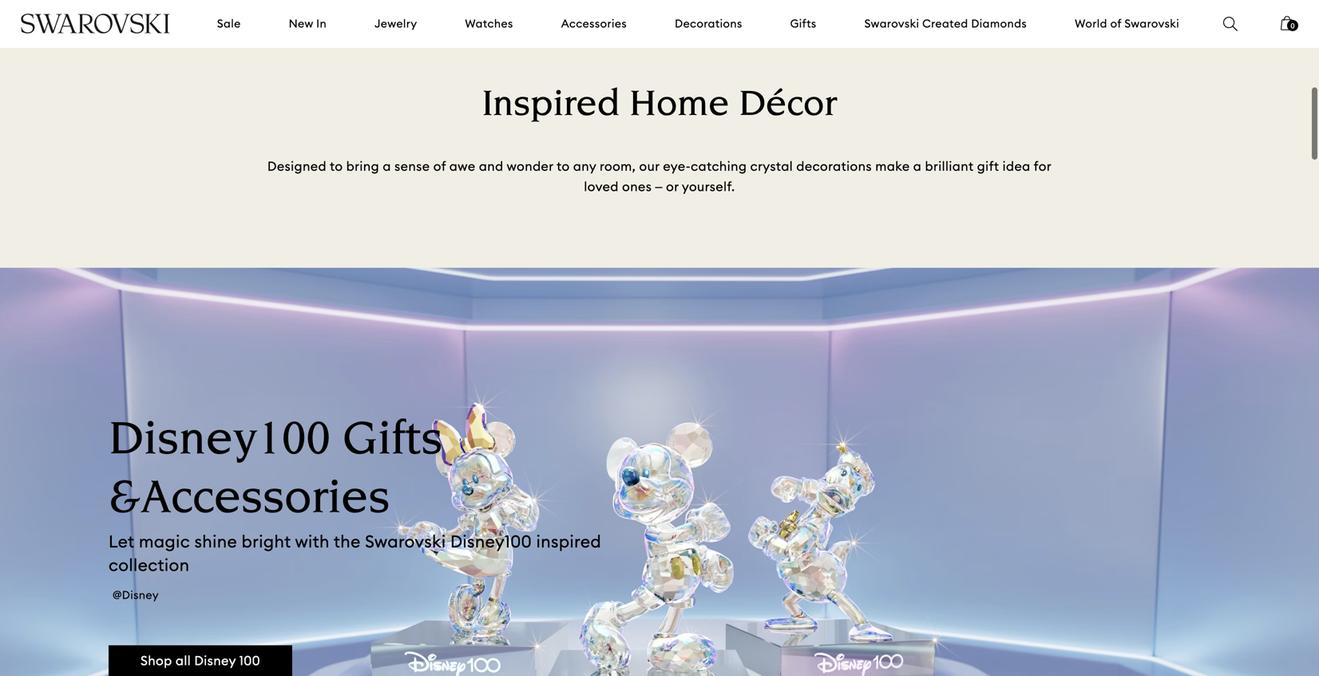 Task type: vqa. For each thing, say whether or not it's contained in the screenshot.
left-locator image
no



Task type: describe. For each thing, give the bounding box(es) containing it.
ones
[[622, 179, 652, 195]]

bring
[[346, 158, 380, 174]]

of inside designed to bring a sense of awe and wonder to any room, our eye-catching crystal decorations make a brilliant gift idea for loved ones – or yourself.
[[434, 158, 446, 174]]

swarovski inside disney100 gifts &accessories let magic shine bright with the swarovski disney100 inspired collection
[[365, 531, 446, 553]]

cart-mobile image image
[[1282, 16, 1294, 30]]

sale
[[217, 16, 241, 31]]

make
[[876, 158, 910, 174]]

let
[[109, 531, 135, 553]]

diamonds
[[972, 16, 1028, 31]]

disney
[[194, 653, 236, 670]]

gift
[[978, 158, 1000, 174]]

watches
[[465, 16, 513, 31]]

accessories
[[561, 16, 627, 31]]

2 horizontal spatial swarovski
[[1125, 16, 1180, 31]]

2 a from the left
[[914, 158, 922, 174]]

jewelry link
[[375, 16, 417, 32]]

shop all disney 100
[[141, 653, 260, 670]]

awe
[[450, 158, 476, 174]]

idea
[[1003, 158, 1031, 174]]

new
[[289, 16, 314, 31]]

1 horizontal spatial of
[[1111, 16, 1122, 31]]

or
[[666, 179, 679, 195]]

brilliant
[[926, 158, 974, 174]]

swarovski image
[[20, 13, 171, 34]]

in
[[317, 16, 327, 31]]

decorations link
[[675, 16, 743, 32]]

yourself.
[[682, 179, 736, 195]]

–
[[656, 179, 663, 195]]

0 vertical spatial gifts
[[791, 16, 817, 31]]

sense
[[395, 158, 430, 174]]

2 to from the left
[[557, 158, 570, 174]]

&accessories
[[109, 477, 390, 526]]

and
[[479, 158, 504, 174]]

gifts link
[[791, 16, 817, 32]]

100
[[239, 653, 260, 670]]

shop
[[141, 653, 172, 670]]

inspired
[[537, 531, 602, 553]]

magic
[[139, 531, 190, 553]]

accessories link
[[561, 16, 627, 32]]

decorations
[[797, 158, 872, 174]]

catching
[[691, 158, 747, 174]]

created
[[923, 16, 969, 31]]

the
[[334, 531, 361, 553]]

inspired
[[483, 87, 620, 125]]

gifts inside disney100 gifts &accessories let magic shine bright with the swarovski disney100 inspired collection
[[343, 418, 443, 467]]



Task type: locate. For each thing, give the bounding box(es) containing it.
for
[[1034, 158, 1052, 174]]

loved
[[584, 179, 619, 195]]

0 horizontal spatial to
[[330, 158, 343, 174]]

disney100 up &accessories at left bottom
[[109, 418, 331, 467]]

1 vertical spatial of
[[434, 158, 446, 174]]

to
[[330, 158, 343, 174], [557, 158, 570, 174]]

any
[[574, 158, 597, 174]]

home
[[630, 87, 730, 125]]

gifts
[[791, 16, 817, 31], [343, 418, 443, 467]]

0 vertical spatial of
[[1111, 16, 1122, 31]]

decorations
[[675, 16, 743, 31]]

bright
[[242, 531, 291, 553]]

shine
[[195, 531, 237, 553]]

watches link
[[465, 16, 513, 32]]

crystal
[[751, 158, 794, 174]]

0 horizontal spatial swarovski
[[365, 531, 446, 553]]

designed to bring a sense of awe and wonder to any room, our eye-catching crystal decorations make a brilliant gift idea for loved ones – or yourself.
[[268, 158, 1052, 195]]

disney100 left 'inspired'
[[451, 531, 532, 553]]

0 horizontal spatial disney100
[[109, 418, 331, 467]]

0 link
[[1282, 14, 1299, 42]]

1 vertical spatial gifts
[[343, 418, 443, 467]]

1 horizontal spatial gifts
[[791, 16, 817, 31]]

0 horizontal spatial of
[[434, 158, 446, 174]]

0 horizontal spatial a
[[383, 158, 391, 174]]

0
[[1292, 22, 1296, 30]]

search image image
[[1224, 17, 1238, 31]]

disney100
[[109, 418, 331, 467], [451, 531, 532, 553]]

a
[[383, 158, 391, 174], [914, 158, 922, 174]]

world
[[1075, 16, 1108, 31]]

world of swarovski
[[1075, 16, 1180, 31]]

swarovski right the the
[[365, 531, 446, 553]]

1 vertical spatial disney100
[[451, 531, 532, 553]]

1 a from the left
[[383, 158, 391, 174]]

all
[[176, 653, 191, 670]]

swarovski
[[865, 16, 920, 31], [1125, 16, 1180, 31], [365, 531, 446, 553]]

sale link
[[217, 16, 241, 32]]

with
[[295, 531, 330, 553]]

décor
[[739, 87, 837, 125]]

1 horizontal spatial to
[[557, 158, 570, 174]]

collection
[[109, 555, 190, 576]]

world of swarovski link
[[1075, 16, 1180, 32]]

swarovski left the created
[[865, 16, 920, 31]]

of left awe
[[434, 158, 446, 174]]

new in
[[289, 16, 327, 31]]

jewelry
[[375, 16, 417, 31]]

swarovski right world
[[1125, 16, 1180, 31]]

new in link
[[289, 16, 327, 32]]

to left the any
[[557, 158, 570, 174]]

wonder
[[507, 158, 554, 174]]

to left bring
[[330, 158, 343, 174]]

of
[[1111, 16, 1122, 31], [434, 158, 446, 174]]

eye-
[[663, 158, 691, 174]]

1 horizontal spatial a
[[914, 158, 922, 174]]

of right world
[[1111, 16, 1122, 31]]

designed
[[268, 158, 327, 174]]

swarovski created diamonds link
[[865, 16, 1028, 32]]

1 horizontal spatial swarovski
[[865, 16, 920, 31]]

inspired home décor
[[483, 87, 837, 125]]

swarovski created diamonds
[[865, 16, 1028, 31]]

room,
[[600, 158, 636, 174]]

1 to from the left
[[330, 158, 343, 174]]

our
[[640, 158, 660, 174]]

shop all disney 100 link
[[109, 646, 292, 677]]

1 horizontal spatial disney100
[[451, 531, 532, 553]]

disney100 gifts &accessories let magic shine bright with the swarovski disney100 inspired collection
[[109, 418, 602, 576]]

0 vertical spatial disney100
[[109, 418, 331, 467]]

a right bring
[[383, 158, 391, 174]]

0 horizontal spatial gifts
[[343, 418, 443, 467]]

@disney
[[113, 588, 159, 603]]

a right make
[[914, 158, 922, 174]]



